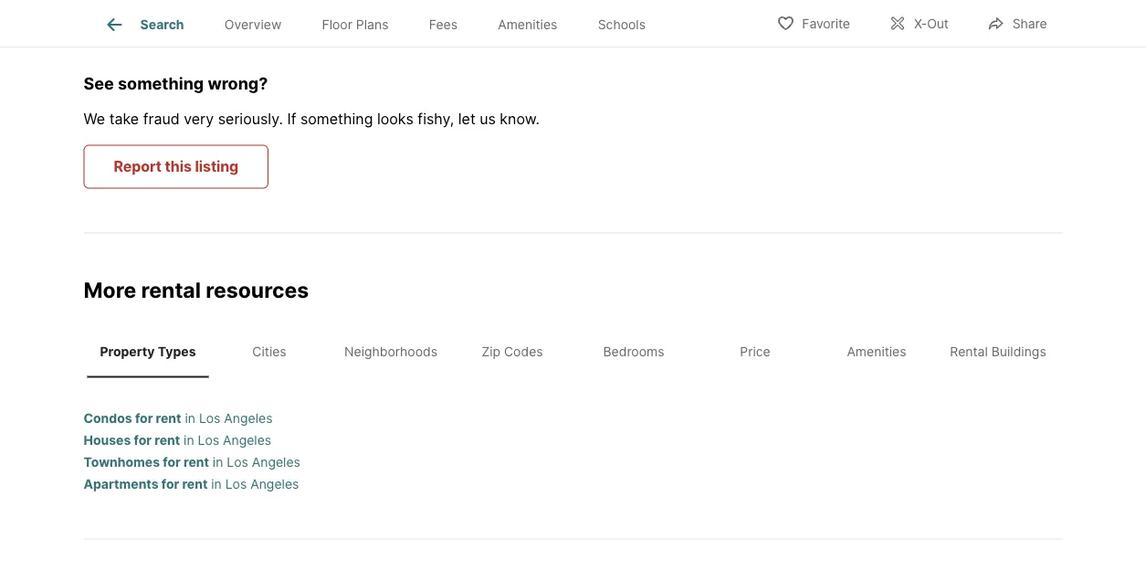 Task type: vqa. For each thing, say whether or not it's contained in the screenshot.
rightmost Mortgage
no



Task type: describe. For each thing, give the bounding box(es) containing it.
know.
[[500, 110, 540, 128]]

plans
[[356, 17, 389, 32]]

condos
[[84, 411, 132, 427]]

we
[[84, 110, 105, 128]]

search
[[140, 17, 184, 32]]

floor plans tab
[[302, 3, 409, 47]]

cities
[[252, 344, 287, 360]]

buildings
[[992, 344, 1047, 360]]

share
[[1013, 16, 1047, 32]]

rental buildings
[[950, 344, 1047, 360]]

0 vertical spatial amenities
[[498, 17, 558, 32]]

more
[[84, 278, 136, 303]]

property types
[[100, 344, 196, 360]]

cities tab
[[209, 329, 330, 375]]

tab list containing property types
[[84, 326, 1063, 378]]

1 horizontal spatial something
[[300, 110, 373, 128]]

x-out
[[914, 16, 949, 32]]

let
[[458, 110, 476, 128]]

rent right townhomes
[[184, 455, 209, 471]]

fraud
[[143, 110, 180, 128]]

1 horizontal spatial amenities
[[847, 344, 907, 360]]

houses
[[84, 433, 131, 449]]

rent right condos
[[156, 411, 181, 427]]

out
[[927, 16, 949, 32]]

us
[[480, 110, 496, 128]]

report this listing
[[114, 158, 239, 176]]

x-out button
[[873, 4, 965, 42]]

floor
[[322, 17, 353, 32]]

more rental resources
[[84, 278, 309, 303]]

report
[[114, 158, 162, 176]]

if
[[287, 110, 296, 128]]

0 vertical spatial something
[[118, 73, 204, 93]]

rental buildings tab
[[938, 329, 1059, 375]]

take
[[109, 110, 139, 128]]

fishy,
[[418, 110, 454, 128]]

tab list containing search
[[84, 0, 681, 47]]

for right townhomes
[[163, 455, 181, 471]]

wrong?
[[208, 73, 268, 93]]

seriously.
[[218, 110, 283, 128]]

favorite button
[[761, 4, 866, 42]]

share button
[[972, 4, 1063, 42]]

favorite
[[802, 16, 850, 32]]

for up townhomes
[[134, 433, 152, 449]]

fees
[[429, 17, 458, 32]]

types
[[158, 344, 196, 360]]

we take fraud very seriously. if something looks fishy, let us know.
[[84, 110, 540, 128]]



Task type: locate. For each thing, give the bounding box(es) containing it.
rental
[[141, 278, 201, 303]]

0 horizontal spatial amenities tab
[[478, 3, 578, 47]]

rent up townhomes
[[155, 433, 180, 449]]

something
[[118, 73, 204, 93], [300, 110, 373, 128]]

tab list
[[84, 0, 681, 47], [84, 326, 1063, 378]]

for
[[135, 411, 153, 427], [134, 433, 152, 449], [163, 455, 181, 471], [162, 477, 179, 492]]

property
[[100, 344, 155, 360]]

in
[[185, 411, 195, 427], [184, 433, 194, 449], [213, 455, 223, 471], [211, 477, 222, 492]]

angeles
[[224, 411, 273, 427], [223, 433, 271, 449], [252, 455, 300, 471], [251, 477, 299, 492]]

zip codes
[[482, 344, 543, 360]]

zip codes tab
[[452, 329, 573, 375]]

1 vertical spatial tab list
[[84, 326, 1063, 378]]

neighborhoods tab
[[330, 329, 452, 375]]

amenities
[[498, 17, 558, 32], [847, 344, 907, 360]]

search link
[[104, 14, 184, 36]]

overview
[[225, 17, 282, 32]]

schools tab
[[578, 3, 666, 47]]

fees tab
[[409, 3, 478, 47]]

neighborhoods
[[344, 344, 438, 360]]

more rental resources heading
[[84, 278, 1063, 326]]

something up the fraud
[[118, 73, 204, 93]]

rental
[[950, 344, 988, 360]]

looks
[[377, 110, 414, 128]]

price
[[740, 344, 771, 360]]

rent
[[156, 411, 181, 427], [155, 433, 180, 449], [184, 455, 209, 471], [182, 477, 208, 492]]

x-
[[914, 16, 927, 32]]

codes
[[504, 344, 543, 360]]

0 vertical spatial amenities tab
[[478, 3, 578, 47]]

overview tab
[[204, 3, 302, 47]]

see something wrong?
[[84, 73, 268, 93]]

property types tab
[[87, 329, 209, 375]]

bedrooms
[[603, 344, 665, 360]]

condos for rent in los angeles houses for rent in los angeles townhomes for rent in los angeles apartments for rent in los angeles
[[84, 411, 300, 492]]

bedrooms tab
[[573, 329, 695, 375]]

price tab
[[695, 329, 816, 375]]

zip
[[482, 344, 501, 360]]

listing
[[195, 158, 239, 176]]

townhomes
[[84, 455, 160, 471]]

1 vertical spatial amenities
[[847, 344, 907, 360]]

see
[[84, 73, 114, 93]]

amenities tab
[[478, 3, 578, 47], [816, 329, 938, 375]]

for right apartments on the left bottom of page
[[162, 477, 179, 492]]

report this listing button
[[84, 145, 269, 189]]

1 vertical spatial amenities tab
[[816, 329, 938, 375]]

something right if at top
[[300, 110, 373, 128]]

rent right apartments on the left bottom of page
[[182, 477, 208, 492]]

floor plans
[[322, 17, 389, 32]]

1 vertical spatial something
[[300, 110, 373, 128]]

1 tab list from the top
[[84, 0, 681, 47]]

for right condos
[[135, 411, 153, 427]]

this
[[165, 158, 192, 176]]

apartments
[[84, 477, 159, 492]]

0 horizontal spatial something
[[118, 73, 204, 93]]

0 vertical spatial tab list
[[84, 0, 681, 47]]

schools
[[598, 17, 646, 32]]

2 tab list from the top
[[84, 326, 1063, 378]]

very
[[184, 110, 214, 128]]

resources
[[206, 278, 309, 303]]

0 horizontal spatial amenities
[[498, 17, 558, 32]]

los
[[199, 411, 221, 427], [198, 433, 219, 449], [227, 455, 248, 471], [225, 477, 247, 492]]

1 horizontal spatial amenities tab
[[816, 329, 938, 375]]



